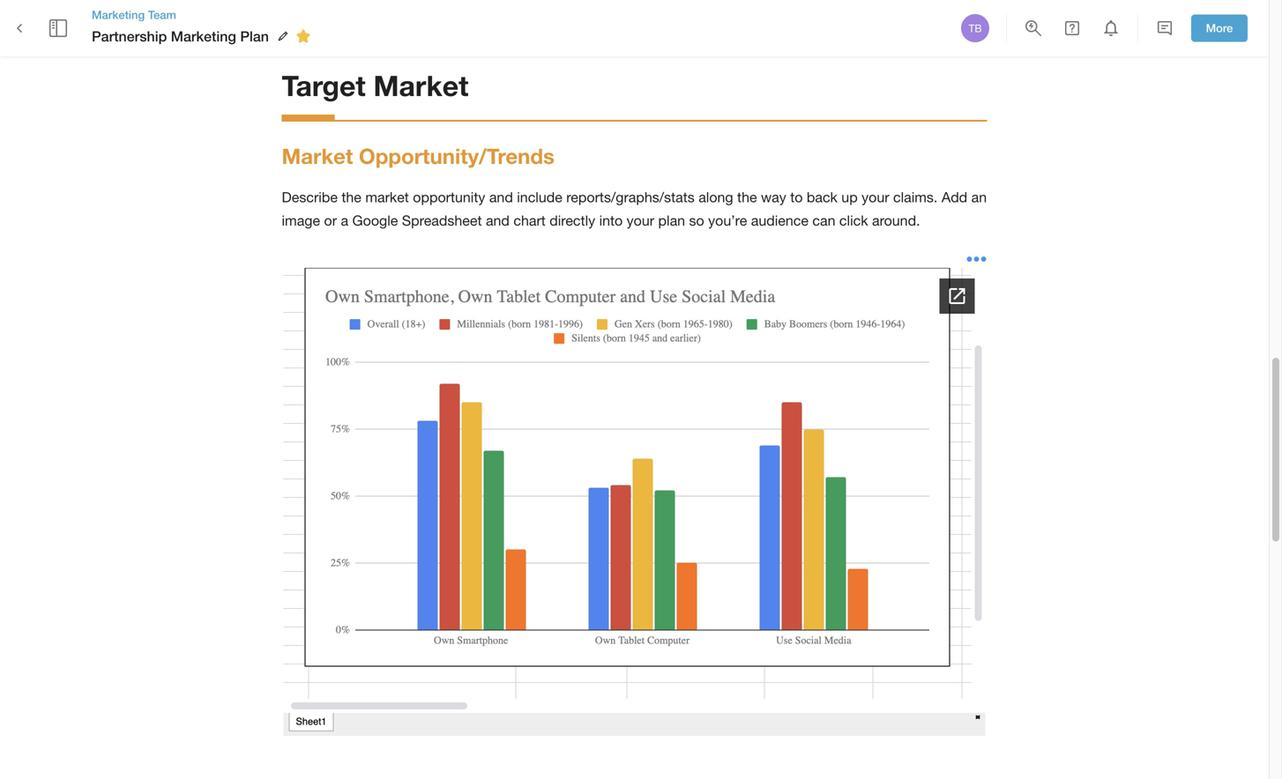 Task type: locate. For each thing, give the bounding box(es) containing it.
marketing team
[[92, 8, 176, 22]]

and left include
[[489, 189, 513, 206]]

1 the from the left
[[342, 189, 362, 206]]

1 horizontal spatial marketing
[[171, 28, 236, 44]]

and left "chart"
[[486, 213, 510, 229]]

can
[[813, 213, 836, 229]]

describe the market opportunity and include reports/graphs/stats along the way to back up your claims. add an image or a google spreadsheet and chart directly into your plan so you're audience can click around.
[[282, 189, 991, 229]]

market up the market opportunity/trends
[[374, 69, 469, 102]]

market opportunity/trends
[[282, 143, 555, 169]]

you're
[[708, 213, 747, 229]]

and
[[489, 189, 513, 206], [486, 213, 510, 229]]

target market
[[282, 69, 469, 102]]

market up describe
[[282, 143, 353, 169]]

along
[[699, 189, 734, 206]]

partnership
[[92, 28, 167, 44]]

tb button
[[959, 11, 992, 45]]

0 horizontal spatial marketing
[[92, 8, 145, 22]]

0 horizontal spatial market
[[282, 143, 353, 169]]

market
[[365, 189, 409, 206]]

1 vertical spatial marketing
[[171, 28, 236, 44]]

marketing
[[92, 8, 145, 22], [171, 28, 236, 44]]

more
[[1206, 21, 1234, 35]]

1 horizontal spatial market
[[374, 69, 469, 102]]

more button
[[1192, 15, 1248, 42]]

opportunity
[[413, 189, 485, 206]]

0 vertical spatial and
[[489, 189, 513, 206]]

to
[[791, 189, 803, 206]]

google
[[352, 213, 398, 229]]

0 vertical spatial marketing
[[92, 8, 145, 22]]

your down reports/graphs/stats
[[627, 213, 655, 229]]

opportunity/trends
[[359, 143, 555, 169]]

marketing up partnership
[[92, 8, 145, 22]]

market
[[374, 69, 469, 102], [282, 143, 353, 169]]

1 horizontal spatial the
[[737, 189, 757, 206]]

1 horizontal spatial your
[[862, 189, 890, 206]]

the
[[342, 189, 362, 206], [737, 189, 757, 206]]

the up a
[[342, 189, 362, 206]]

your right 'up'
[[862, 189, 890, 206]]

describe
[[282, 189, 338, 206]]

partnership marketing plan
[[92, 28, 269, 44]]

0 horizontal spatial your
[[627, 213, 655, 229]]

audience
[[751, 213, 809, 229]]

marketing team link
[[92, 7, 317, 23]]

a
[[341, 213, 348, 229]]

your
[[862, 189, 890, 206], [627, 213, 655, 229]]

1 vertical spatial market
[[282, 143, 353, 169]]

reports/graphs/stats
[[567, 189, 695, 206]]

0 vertical spatial market
[[374, 69, 469, 102]]

the left way
[[737, 189, 757, 206]]

0 horizontal spatial the
[[342, 189, 362, 206]]

directly
[[550, 213, 596, 229]]

marketing down marketing team link
[[171, 28, 236, 44]]

into
[[599, 213, 623, 229]]



Task type: vqa. For each thing, say whether or not it's contained in the screenshot.
'Create a Subpage'
no



Task type: describe. For each thing, give the bounding box(es) containing it.
so
[[689, 213, 705, 229]]

tb
[[969, 22, 982, 34]]

plan
[[240, 28, 269, 44]]

or
[[324, 213, 337, 229]]

0 vertical spatial your
[[862, 189, 890, 206]]

an
[[972, 189, 987, 206]]

1 vertical spatial your
[[627, 213, 655, 229]]

spreadsheet
[[402, 213, 482, 229]]

include
[[517, 189, 563, 206]]

image
[[282, 213, 320, 229]]

around.
[[872, 213, 920, 229]]

target
[[282, 69, 366, 102]]

2 the from the left
[[737, 189, 757, 206]]

claims.
[[894, 189, 938, 206]]

1 vertical spatial and
[[486, 213, 510, 229]]

chart
[[514, 213, 546, 229]]

click
[[840, 213, 868, 229]]

team
[[148, 8, 176, 22]]

plan
[[659, 213, 685, 229]]

up
[[842, 189, 858, 206]]

way
[[761, 189, 787, 206]]

back
[[807, 189, 838, 206]]

add
[[942, 189, 968, 206]]



